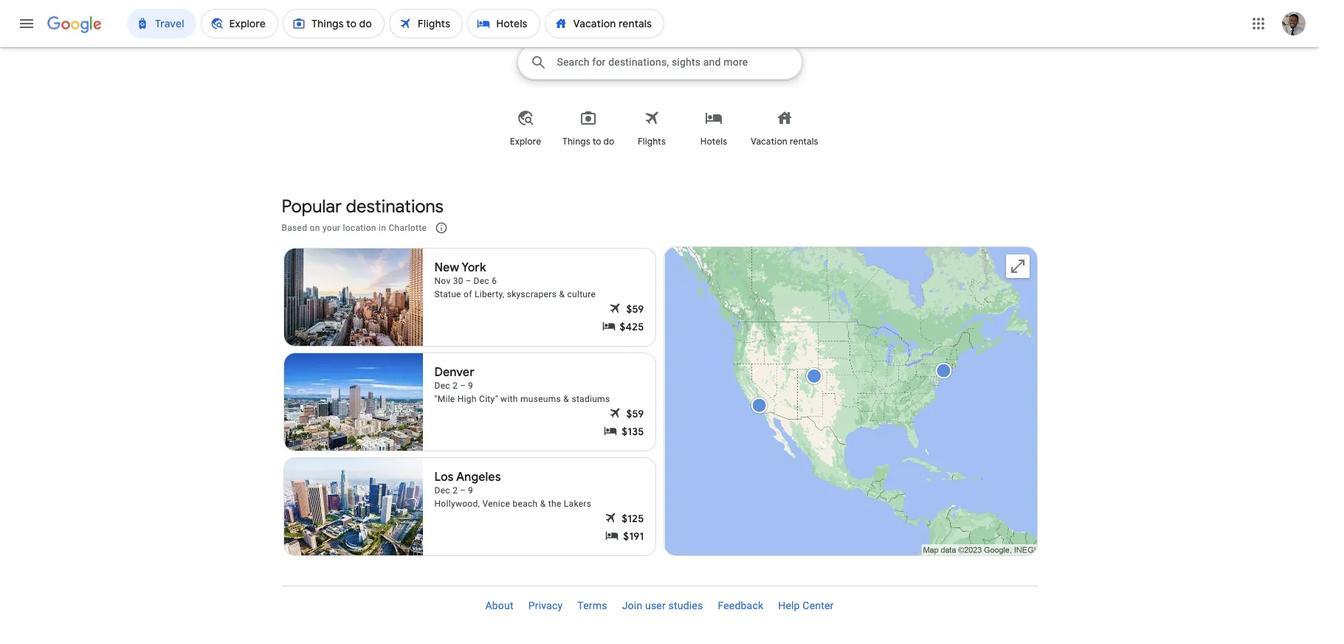 Task type: locate. For each thing, give the bounding box(es) containing it.
dec down los
[[435, 486, 450, 496]]

1 vertical spatial &
[[564, 394, 570, 404]]

do
[[604, 136, 615, 148]]

$59 up $135
[[627, 407, 644, 421]]

join user studies
[[622, 600, 703, 612]]

1 vertical spatial 2 – 9
[[453, 486, 473, 496]]

help center
[[779, 600, 834, 612]]

skyscrapers
[[507, 289, 557, 299]]

your
[[323, 223, 341, 233]]

things to do link
[[557, 97, 621, 160]]

0 vertical spatial &
[[559, 289, 565, 299]]

new
[[435, 260, 460, 275]]

vacation rentals link
[[745, 97, 825, 160]]

59 us dollars element for new york
[[627, 302, 644, 316]]

0 vertical spatial dec
[[435, 381, 450, 391]]

popular
[[282, 196, 342, 218]]

1 $59 from the top
[[627, 302, 644, 316]]

vacation rentals
[[751, 136, 819, 148]]

$59 for new york
[[627, 302, 644, 316]]

& left 'stadiums'
[[564, 394, 570, 404]]

popular destinations main content
[[0, 0, 1320, 568]]

on
[[310, 223, 320, 233]]

$59
[[627, 302, 644, 316], [627, 407, 644, 421]]

1 vertical spatial dec
[[435, 486, 450, 496]]

in
[[379, 223, 386, 233]]

2 – 9 inside denver dec 2 – 9 "mile high city" with museums & stadiums
[[453, 381, 473, 391]]

& left the at the left bottom
[[540, 499, 546, 509]]

liberty,
[[475, 289, 505, 299]]

1 59 us dollars element from the top
[[627, 302, 644, 316]]

2 vertical spatial &
[[540, 499, 546, 509]]

59 us dollars element
[[627, 302, 644, 316], [627, 407, 644, 421]]

hotels link
[[683, 97, 745, 160]]

hotels button
[[683, 97, 745, 160]]

dec up "mile in the bottom of the page
[[435, 381, 450, 391]]

0 vertical spatial $59
[[627, 302, 644, 316]]

2 dec from the top
[[435, 486, 450, 496]]

things to do button
[[557, 97, 621, 160]]

1 dec from the top
[[435, 381, 450, 391]]

more information on trips from charlotte. image
[[424, 210, 459, 246]]

with
[[501, 394, 518, 404]]

vacation rentals button
[[745, 97, 825, 160]]

$59 up the '425 us dollars' element
[[627, 302, 644, 316]]

2 – 9 up 'high'
[[453, 381, 473, 391]]

& inside new york nov 30 – dec 6 statue of liberty, skyscrapers & culture
[[559, 289, 565, 299]]

2 $59 from the top
[[627, 407, 644, 421]]

2 59 us dollars element from the top
[[627, 407, 644, 421]]

59 us dollars element for denver
[[627, 407, 644, 421]]

explore button
[[495, 97, 557, 160]]

dec inside denver dec 2 – 9 "mile high city" with museums & stadiums
[[435, 381, 450, 391]]

&
[[559, 289, 565, 299], [564, 394, 570, 404], [540, 499, 546, 509]]

destinations
[[346, 196, 444, 218]]

flights
[[638, 136, 666, 148]]

heading inside 'popular destinations' main content
[[199, 0, 1121, 27]]

59 us dollars element up $135
[[627, 407, 644, 421]]

stadiums
[[572, 394, 610, 404]]

2 – 9 inside los angeles dec 2 – 9 hollywood, venice beach & the lakers
[[453, 486, 473, 496]]

dec inside los angeles dec 2 – 9 hollywood, venice beach & the lakers
[[435, 486, 450, 496]]

2 – 9 up hollywood,
[[453, 486, 473, 496]]

1 vertical spatial 59 us dollars element
[[627, 407, 644, 421]]

& left culture
[[559, 289, 565, 299]]

59 us dollars element up the '425 us dollars' element
[[627, 302, 644, 316]]

2 – 9
[[453, 381, 473, 391], [453, 486, 473, 496]]

2 2 – 9 from the top
[[453, 486, 473, 496]]

$425
[[620, 320, 644, 333]]

los angeles dec 2 – 9 hollywood, venice beach & the lakers
[[435, 470, 592, 509]]

help
[[779, 600, 800, 612]]

studies
[[669, 600, 703, 612]]

explore link
[[495, 97, 557, 160]]

help center link
[[771, 594, 842, 618]]

$191
[[624, 530, 644, 543]]

"mile
[[435, 394, 455, 404]]

heading
[[199, 0, 1121, 27]]

vacation
[[751, 136, 788, 148]]

1 vertical spatial $59
[[627, 407, 644, 421]]

0 vertical spatial 2 – 9
[[453, 381, 473, 391]]

0 vertical spatial 59 us dollars element
[[627, 302, 644, 316]]

about
[[486, 600, 514, 612]]

statue
[[435, 289, 461, 299]]

dec
[[435, 381, 450, 391], [435, 486, 450, 496]]

& inside denver dec 2 – 9 "mile high city" with museums & stadiums
[[564, 394, 570, 404]]

1 2 – 9 from the top
[[453, 381, 473, 391]]



Task type: vqa. For each thing, say whether or not it's contained in the screenshot.


Task type: describe. For each thing, give the bounding box(es) containing it.
based
[[282, 223, 307, 233]]

explore
[[511, 136, 542, 148]]

new york nov 30 – dec 6 statue of liberty, skyscrapers & culture
[[435, 260, 596, 299]]

flights button
[[621, 97, 683, 160]]

terms
[[578, 600, 608, 612]]

user
[[645, 600, 666, 612]]

based on your location in charlotte
[[282, 223, 427, 233]]

privacy
[[529, 600, 563, 612]]

things to do
[[563, 136, 615, 148]]

191 us dollars element
[[624, 529, 644, 544]]

$59 for denver
[[627, 407, 644, 421]]

lakers
[[564, 499, 592, 509]]

join
[[622, 600, 643, 612]]

& inside los angeles dec 2 – 9 hollywood, venice beach & the lakers
[[540, 499, 546, 509]]

Search for destinations, sights and more text field
[[556, 45, 802, 79]]

high
[[458, 394, 477, 404]]

feedback
[[718, 600, 764, 612]]

popular destinations
[[282, 196, 444, 218]]

terms link
[[570, 594, 615, 618]]

hotels
[[701, 136, 728, 148]]

things
[[563, 136, 591, 148]]

of
[[464, 289, 472, 299]]

6
[[492, 276, 497, 286]]

$125
[[622, 512, 644, 525]]

30 – dec
[[453, 276, 490, 286]]

join user studies link
[[615, 594, 711, 618]]

location
[[343, 223, 376, 233]]

center
[[803, 600, 834, 612]]

nov
[[435, 276, 451, 286]]

angeles
[[456, 470, 501, 485]]

york
[[462, 260, 486, 275]]

privacy link
[[521, 594, 570, 618]]

denver
[[435, 365, 475, 380]]

venice
[[483, 499, 511, 509]]

to
[[593, 136, 602, 148]]

425 us dollars element
[[620, 319, 644, 334]]

museums
[[521, 394, 561, 404]]

hollywood,
[[435, 499, 480, 509]]

culture
[[568, 289, 596, 299]]

denver dec 2 – 9 "mile high city" with museums & stadiums
[[435, 365, 610, 404]]

charlotte
[[389, 223, 427, 233]]

flights link
[[621, 97, 683, 160]]

about link
[[478, 594, 521, 618]]

135 us dollars element
[[622, 424, 644, 439]]

city"
[[479, 394, 498, 404]]

feedback link
[[711, 594, 771, 618]]

rentals
[[790, 136, 819, 148]]

los
[[435, 470, 454, 485]]

beach
[[513, 499, 538, 509]]

the
[[549, 499, 562, 509]]

125 us dollars element
[[622, 511, 644, 526]]

$135
[[622, 425, 644, 438]]

main menu image
[[18, 15, 35, 32]]



